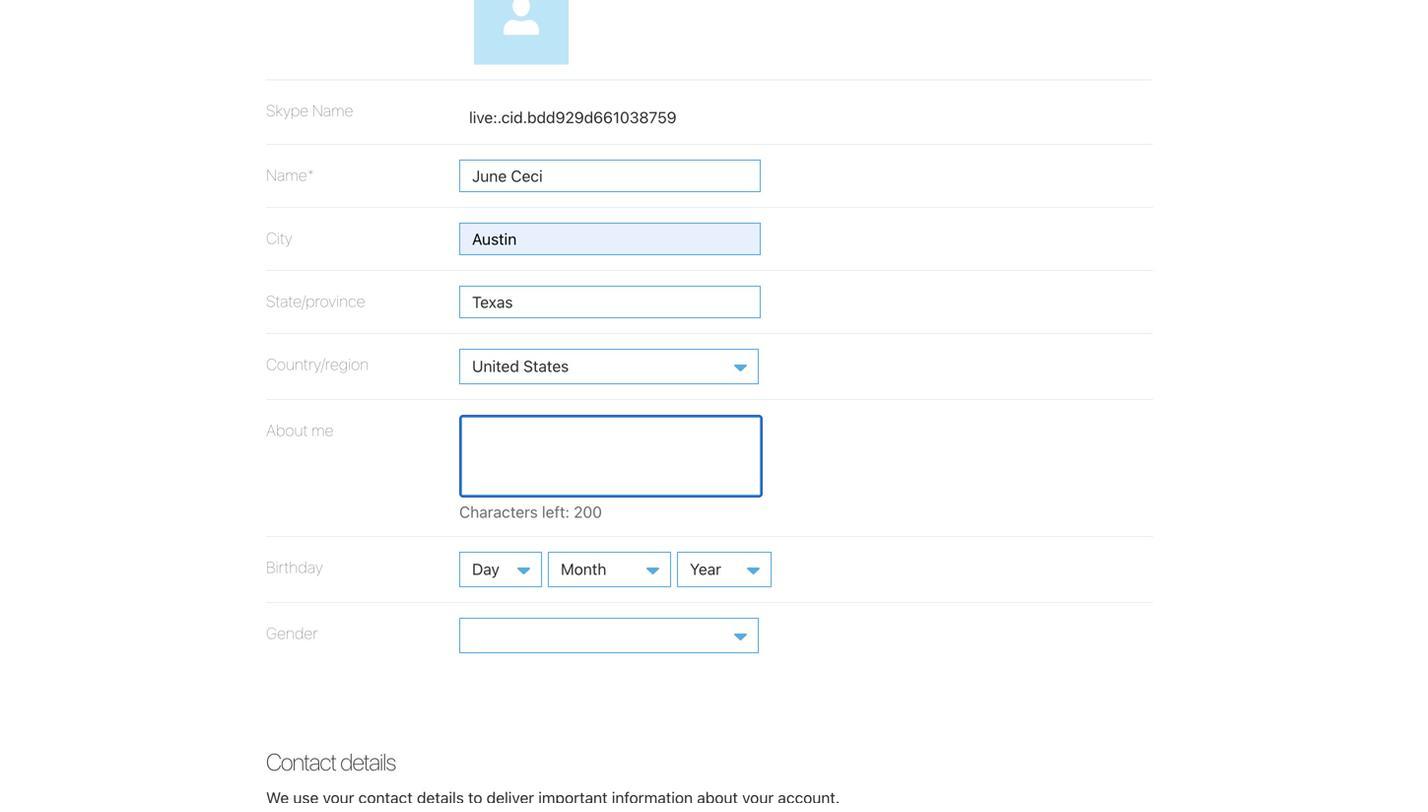 Task type: describe. For each thing, give the bounding box(es) containing it.
gender
[[266, 624, 318, 643]]

contact details
[[266, 748, 395, 776]]

characters left: 200
[[459, 502, 602, 521]]

united states
[[472, 357, 569, 375]]

month
[[561, 560, 607, 579]]

live:.cid.bdd929d661038759
[[469, 108, 677, 127]]

Name* text field
[[459, 159, 761, 192]]

day
[[472, 560, 500, 579]]

birthday
[[266, 558, 323, 577]]

State/province text field
[[459, 286, 761, 318]]

details
[[340, 748, 395, 776]]

country/region
[[266, 355, 369, 373]]

name*
[[266, 165, 315, 184]]

status containing characters left:
[[459, 502, 694, 521]]



Task type: locate. For each thing, give the bounding box(es) containing it.
city
[[266, 228, 292, 247]]

me
[[312, 421, 334, 439]]

skype
[[266, 101, 309, 120]]

about me
[[266, 421, 334, 439]]

name
[[312, 101, 353, 120]]

left:
[[542, 502, 570, 521]]

City text field
[[459, 223, 761, 255]]

status
[[459, 502, 694, 521]]

contact
[[266, 748, 336, 776]]

skype name
[[266, 101, 353, 120]]

200
[[574, 502, 602, 521]]

About me text field
[[459, 415, 763, 498]]

characters
[[459, 502, 538, 521]]

states
[[523, 357, 569, 375]]

about
[[266, 421, 308, 439]]

state/province
[[266, 292, 365, 310]]

united
[[472, 357, 519, 375]]

year
[[690, 560, 721, 579]]



Task type: vqa. For each thing, say whether or not it's contained in the screenshot.
year
yes



